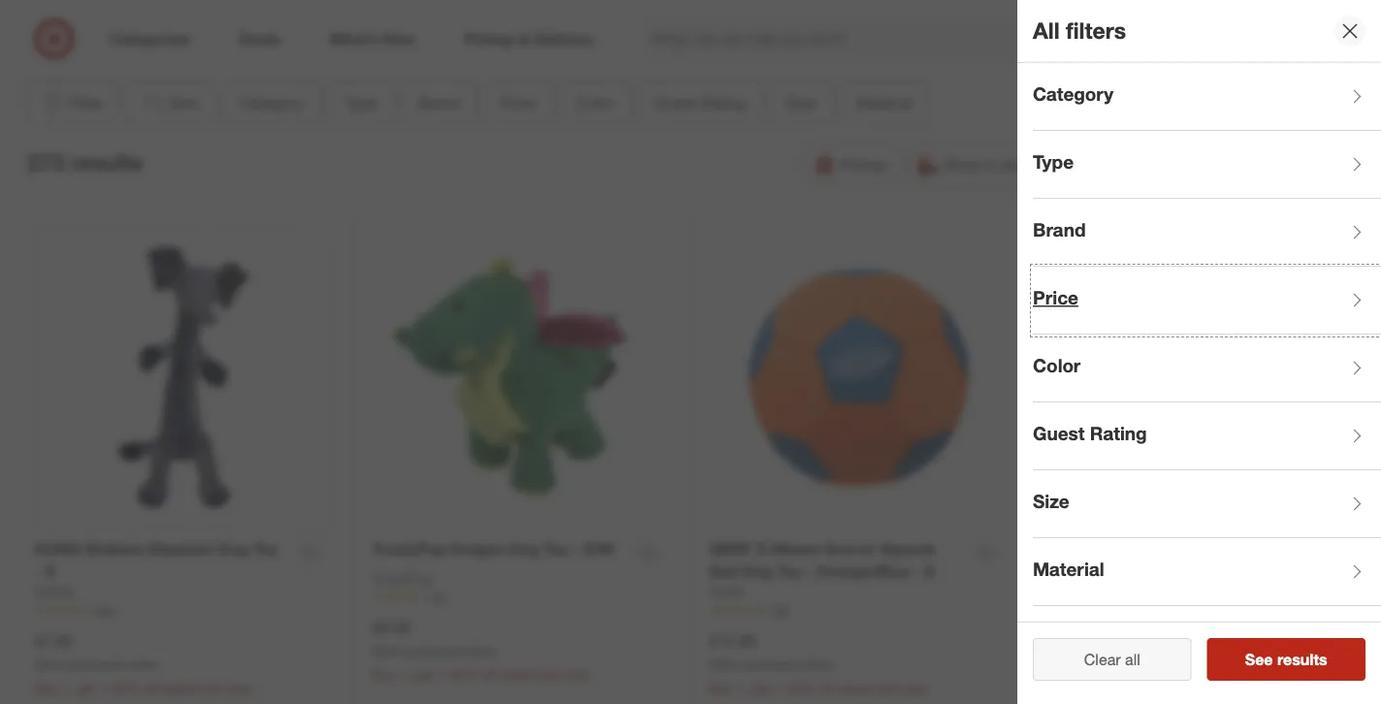 Task type: describe. For each thing, give the bounding box(es) containing it.
pet for kong shakers elephant dog toy - s
[[203, 680, 223, 697]]

expires
[[551, 34, 602, 53]]

s inside nerf x-weave soccer squeak ball dog toy - orange/blue - s
[[924, 562, 935, 581]]

in-
[[626, 5, 646, 24]]

trustypup for trustypup
[[372, 570, 432, 587]]

1 horizontal spatial guest rating button
[[1033, 403, 1381, 470]]

get for kong shakers elephant dog toy - s
[[77, 680, 96, 697]]

details
[[785, 34, 831, 53]]

sort button
[[125, 82, 215, 124]]

dog inside kong shakers elephant dog toy - s
[[218, 540, 249, 559]]

1 for shakers
[[100, 680, 108, 697]]

pickup
[[840, 155, 887, 174]]

select for dog
[[163, 680, 199, 697]]

bark punk brocc broccoli dog toy link
[[1047, 539, 1301, 584]]

$9.99 when purchased online buy 1, get 1 30% off select pet toys for dragon
[[372, 619, 589, 683]]

clear all
[[1084, 650, 1140, 669]]

purchased for shakers
[[68, 657, 123, 672]]

expires dec 2
[[551, 34, 647, 53]]

toys for trustypup dragon dog toy - s/m
[[564, 666, 589, 683]]

weave
[[772, 540, 820, 559]]

brand inside the all filters dialog
[[1033, 219, 1086, 241]]

180 link
[[710, 602, 1008, 619]]

s inside kong shakers elephant dog toy - s
[[45, 562, 55, 581]]

buy for trustypup dragon dog toy - s/m
[[372, 666, 396, 683]]

material inside the all filters dialog
[[1033, 558, 1105, 581]]

0 vertical spatial material
[[856, 93, 912, 112]]

$7.99 when purchased online buy 1, get 1 30% off select pet toys
[[34, 632, 252, 697]]

1, for kong shakers elephant dog toy - s
[[62, 680, 73, 697]]

0 vertical spatial size
[[786, 93, 816, 112]]

buy for nerf x-weave soccer squeak ball dog toy - orange/blue - s
[[710, 680, 733, 697]]

25 link
[[372, 589, 671, 606]]

online for brocc
[[1139, 658, 1170, 673]]

30% for x-
[[787, 680, 815, 697]]

x-
[[756, 540, 772, 559]]

263 link
[[34, 602, 333, 619]]

25
[[432, 590, 445, 604]]

1 vertical spatial size button
[[1033, 470, 1381, 538]]

squeak
[[880, 540, 936, 559]]

get for trustypup dragon dog toy - s/m
[[415, 666, 434, 683]]

0 vertical spatial price
[[500, 93, 536, 112]]

toy inside trustypup dragon dog toy - s/m link
[[544, 540, 568, 559]]

1 vertical spatial color button
[[1033, 335, 1381, 403]]

0 horizontal spatial type button
[[328, 82, 394, 124]]

nerf x-weave soccer squeak ball dog toy - orange/blue - s
[[710, 540, 936, 581]]

filter button
[[27, 82, 117, 124]]

brocc
[[1137, 541, 1181, 560]]

0 vertical spatial type
[[344, 93, 377, 112]]

30% for punk
[[1124, 681, 1152, 698]]

see results button
[[1207, 638, 1366, 681]]

0 horizontal spatial category button
[[223, 82, 320, 124]]

pickup button
[[805, 144, 900, 186]]

273 for 273 results
[[27, 149, 64, 176]]

all filters
[[1033, 17, 1126, 44]]

off for weave
[[818, 680, 834, 697]]

price button inside the all filters dialog
[[1033, 267, 1381, 335]]

2
[[639, 34, 647, 53]]

toys for bark punk brocc broccoli dog toy
[[1239, 681, 1265, 698]]

0 horizontal spatial category
[[239, 93, 304, 112]]

kong shakers elephant dog toy - s
[[34, 540, 278, 581]]

trustypup dragon dog toy - s/m link
[[372, 538, 613, 561]]

filter
[[69, 93, 103, 112]]

clear
[[1084, 650, 1121, 669]]

shop
[[944, 155, 980, 174]]

dec
[[606, 34, 634, 53]]

- inside kong shakers elephant dog toy - s
[[34, 562, 41, 581]]

filters
[[1066, 17, 1126, 44]]

get for nerf x-weave soccer squeak ball dog toy - orange/blue - s
[[752, 680, 772, 697]]

results for see results
[[1278, 650, 1328, 669]]

kong for kong shakers elephant dog toy - s
[[34, 540, 80, 559]]

search button
[[1111, 17, 1157, 64]]

nerf link
[[710, 583, 745, 602]]

$12.89 when purchased online buy 1, get 1 30% off select pet toys
[[710, 632, 927, 697]]

sort
[[169, 93, 199, 112]]

0 horizontal spatial color
[[577, 93, 614, 112]]

pet for nerf x-weave soccer squeak ball dog toy - orange/blue - s
[[878, 680, 898, 697]]

0 vertical spatial rating
[[701, 93, 746, 112]]

ball
[[710, 562, 738, 581]]

273 for 273 items
[[663, 34, 689, 53]]

soccer
[[824, 540, 876, 559]]

results for 273 results
[[71, 149, 143, 176]]

0 vertical spatial store
[[646, 5, 684, 24]]

bark
[[1047, 541, 1091, 560]]

type inside the all filters dialog
[[1033, 151, 1074, 173]]

elephant
[[149, 540, 214, 559]]

search
[[1111, 31, 1157, 50]]

trustypup link
[[372, 570, 432, 589]]

273 items
[[663, 34, 731, 53]]

0 vertical spatial guest
[[655, 93, 697, 112]]

size inside the all filters dialog
[[1033, 490, 1070, 513]]

in-store or online
[[626, 5, 755, 24]]

nerf for nerf x-weave soccer squeak ball dog toy - orange/blue - s
[[710, 540, 752, 559]]

purchased for punk
[[1081, 658, 1136, 673]]

buy for kong shakers elephant dog toy - s
[[34, 680, 58, 697]]

off for elephant
[[143, 680, 159, 697]]

1 horizontal spatial category button
[[1033, 63, 1381, 131]]

select for broccoli
[[1175, 681, 1212, 698]]

when for nerf x-weave soccer squeak ball dog toy - orange/blue - s
[[710, 657, 740, 672]]

kong shakers elephant dog toy - s link
[[34, 538, 288, 583]]

0 horizontal spatial size button
[[770, 82, 832, 124]]

s/m
[[583, 540, 613, 559]]

pet for bark punk brocc broccoli dog toy
[[1216, 681, 1236, 698]]

What can we help you find? suggestions appear below search field
[[641, 17, 1124, 60]]

toy inside bark punk brocc broccoli dog toy
[[1047, 563, 1072, 582]]

color inside the all filters dialog
[[1033, 355, 1081, 377]]

toy inside nerf x-weave soccer squeak ball dog toy - orange/blue - s
[[777, 562, 801, 581]]

$9.99 for bark punk brocc broccoli dog toy
[[1047, 633, 1085, 652]]

broccoli
[[1185, 541, 1247, 560]]

180
[[770, 603, 789, 618]]

dragon
[[450, 540, 505, 559]]

offer details button
[[731, 32, 831, 54]]

30% for shakers
[[112, 680, 140, 697]]

trustypup dragon dog toy - s/m
[[372, 540, 613, 559]]



Task type: locate. For each thing, give the bounding box(es) containing it.
trustypup for trustypup dragon dog toy - s/m
[[372, 540, 446, 559]]

when down the trustypup link
[[372, 644, 402, 659]]

online for weave
[[802, 657, 833, 672]]

all
[[1125, 650, 1140, 669]]

shop in store button
[[908, 144, 1049, 186]]

2 nerf from the top
[[710, 584, 745, 601]]

off inside $7.99 when purchased online buy 1, get 1 30% off select pet toys
[[143, 680, 159, 697]]

purchased down $7.99
[[68, 657, 123, 672]]

kong inside kong shakers elephant dog toy - s
[[34, 540, 80, 559]]

pet inside "$12.89 when purchased online buy 1, get 1 30% off select pet toys"
[[878, 680, 898, 697]]

0 horizontal spatial brand button
[[402, 82, 476, 124]]

kong up $7.99
[[34, 584, 73, 601]]

$9.99 when purchased online buy 1, get 1 30% off select pet toys down 392
[[1047, 633, 1265, 698]]

2 trustypup from the top
[[372, 570, 432, 587]]

nerf inside nerf x-weave soccer squeak ball dog toy - orange/blue - s
[[710, 540, 752, 559]]

select down 25 link
[[500, 666, 537, 683]]

select inside "$12.89 when purchased online buy 1, get 1 30% off select pet toys"
[[838, 680, 874, 697]]

purchased for dragon
[[405, 644, 461, 659]]

0 horizontal spatial $9.99 when purchased online buy 1, get 1 30% off select pet toys
[[372, 619, 589, 683]]

1 horizontal spatial guest rating
[[1033, 423, 1147, 445]]

all
[[1033, 17, 1060, 44]]

1 vertical spatial size
[[1033, 490, 1070, 513]]

online inside "$12.89 when purchased online buy 1, get 1 30% off select pet toys"
[[802, 657, 833, 672]]

$9.99
[[372, 619, 410, 638], [1047, 633, 1085, 652]]

kong shakers elephant dog toy - s image
[[34, 229, 333, 527], [34, 229, 333, 527]]

1 vertical spatial store
[[1001, 155, 1036, 174]]

when down $7.99
[[34, 657, 65, 672]]

0 horizontal spatial brand
[[418, 93, 460, 112]]

off for brocc
[[1156, 681, 1172, 698]]

get down '$12.89'
[[752, 680, 772, 697]]

brand button
[[402, 82, 476, 124], [1033, 199, 1381, 267]]

size
[[786, 93, 816, 112], [1033, 490, 1070, 513]]

off down 180 link
[[818, 680, 834, 697]]

toys for nerf x-weave soccer squeak ball dog toy - orange/blue - s
[[902, 680, 927, 697]]

1 kong from the top
[[34, 540, 80, 559]]

rating inside the all filters dialog
[[1090, 423, 1147, 445]]

1
[[438, 666, 445, 683], [100, 680, 108, 697], [775, 680, 783, 697], [1113, 681, 1121, 698]]

store right in
[[1001, 155, 1036, 174]]

0 horizontal spatial guest
[[655, 93, 697, 112]]

1 vertical spatial brand button
[[1033, 199, 1381, 267]]

trustypup up the trustypup link
[[372, 540, 446, 559]]

1 horizontal spatial s
[[924, 562, 935, 581]]

results
[[71, 149, 143, 176], [1278, 650, 1328, 669]]

dog right the dragon
[[509, 540, 539, 559]]

273 down the filter button
[[27, 149, 64, 176]]

price button
[[484, 82, 552, 124], [1033, 267, 1381, 335]]

get down 263
[[77, 680, 96, 697]]

purchased
[[405, 644, 461, 659], [68, 657, 123, 672], [743, 657, 798, 672], [1081, 658, 1136, 673]]

get for bark punk brocc broccoli dog toy
[[1090, 681, 1109, 698]]

offer details
[[746, 34, 831, 53]]

trustypup
[[372, 540, 446, 559], [372, 570, 432, 587]]

pet down 25 link
[[540, 666, 560, 683]]

1 for dragon
[[438, 666, 445, 683]]

1 horizontal spatial material
[[1033, 558, 1105, 581]]

toys down 180 link
[[902, 680, 927, 697]]

1 inside "$12.89 when purchased online buy 1, get 1 30% off select pet toys"
[[775, 680, 783, 697]]

1 horizontal spatial price
[[1033, 287, 1079, 309]]

$9.99 when purchased online buy 1, get 1 30% off select pet toys down 25 link
[[372, 619, 589, 683]]

when down '$12.89'
[[710, 657, 740, 672]]

or
[[688, 5, 704, 24]]

$9.99 for trustypup dragon dog toy - s/m
[[372, 619, 410, 638]]

1 horizontal spatial 273
[[663, 34, 689, 53]]

category right sort
[[239, 93, 304, 112]]

toy right the elephant
[[253, 540, 278, 559]]

brand
[[418, 93, 460, 112], [1033, 219, 1086, 241]]

1 s from the left
[[45, 562, 55, 581]]

1 vertical spatial rating
[[1090, 423, 1147, 445]]

toy down weave
[[777, 562, 801, 581]]

273 down in-store or online
[[663, 34, 689, 53]]

1, down the clear
[[1075, 681, 1086, 698]]

punk
[[1095, 541, 1133, 560]]

1 for punk
[[1113, 681, 1121, 698]]

toys inside "$12.89 when purchased online buy 1, get 1 30% off select pet toys"
[[902, 680, 927, 697]]

1 down 263
[[100, 680, 108, 697]]

$9.99 down the trustypup link
[[372, 619, 410, 638]]

buy
[[372, 666, 396, 683], [34, 680, 58, 697], [710, 680, 733, 697], [1047, 681, 1071, 698]]

30% down all
[[1124, 681, 1152, 698]]

orange/blue
[[816, 562, 910, 581]]

nerf down ball
[[710, 584, 745, 601]]

kong link
[[34, 583, 73, 602]]

0 horizontal spatial material
[[856, 93, 912, 112]]

1 vertical spatial guest
[[1033, 423, 1085, 445]]

toys down 25 link
[[564, 666, 589, 683]]

392
[[1107, 604, 1127, 619]]

store inside button
[[1001, 155, 1036, 174]]

buy inside "$12.89 when purchased online buy 1, get 1 30% off select pet toys"
[[710, 680, 733, 697]]

pet down 263 link
[[203, 680, 223, 697]]

30%
[[449, 666, 477, 683], [112, 680, 140, 697], [787, 680, 815, 697], [1124, 681, 1152, 698]]

get inside $7.99 when purchased online buy 1, get 1 30% off select pet toys
[[77, 680, 96, 697]]

get down the clear
[[1090, 681, 1109, 698]]

- down weave
[[806, 562, 812, 581]]

material left brocc
[[1033, 558, 1105, 581]]

0 vertical spatial nerf
[[710, 540, 752, 559]]

1 for x-
[[775, 680, 783, 697]]

results inside button
[[1278, 650, 1328, 669]]

1 down 25
[[438, 666, 445, 683]]

30% down 263
[[112, 680, 140, 697]]

0 vertical spatial material button
[[840, 82, 929, 124]]

results down filter
[[71, 149, 143, 176]]

0 horizontal spatial guest rating button
[[638, 82, 762, 124]]

0 vertical spatial kong
[[34, 540, 80, 559]]

dog down x-
[[742, 562, 772, 581]]

all filters dialog
[[1018, 0, 1381, 704]]

bark punk brocc broccoli dog toy image
[[1047, 229, 1347, 528], [1047, 229, 1347, 528]]

1 vertical spatial material
[[1033, 558, 1105, 581]]

0 vertical spatial size button
[[770, 82, 832, 124]]

size button down details
[[770, 82, 832, 124]]

1 horizontal spatial $9.99 when purchased online buy 1, get 1 30% off select pet toys
[[1047, 633, 1265, 698]]

store left or
[[646, 5, 684, 24]]

1 horizontal spatial color button
[[1033, 335, 1381, 403]]

- down squeak
[[914, 562, 920, 581]]

0 vertical spatial guest rating
[[655, 93, 746, 112]]

1 trustypup from the top
[[372, 540, 446, 559]]

rating
[[701, 93, 746, 112], [1090, 423, 1147, 445]]

select down "392" link
[[1175, 681, 1212, 698]]

1 vertical spatial kong
[[34, 584, 73, 601]]

clear all button
[[1033, 638, 1192, 681]]

online right the clear
[[1139, 658, 1170, 673]]

- up kong link
[[34, 562, 41, 581]]

material button
[[840, 82, 929, 124], [1033, 538, 1381, 606]]

category button down search
[[1033, 63, 1381, 131]]

kong for kong
[[34, 584, 73, 601]]

guest rating button
[[638, 82, 762, 124], [1033, 403, 1381, 470]]

$9.99 when purchased online buy 1, get 1 30% off select pet toys
[[372, 619, 589, 683], [1047, 633, 1265, 698]]

pet for trustypup dragon dog toy - s/m
[[540, 666, 560, 683]]

0 vertical spatial brand
[[418, 93, 460, 112]]

0 horizontal spatial type
[[344, 93, 377, 112]]

$9.99 left all
[[1047, 633, 1085, 652]]

color button
[[560, 82, 631, 124], [1033, 335, 1381, 403]]

1 horizontal spatial category
[[1033, 83, 1114, 105]]

toy down bark
[[1047, 563, 1072, 582]]

1 horizontal spatial price button
[[1033, 267, 1381, 335]]

0 vertical spatial price button
[[484, 82, 552, 124]]

1 horizontal spatial brand button
[[1033, 199, 1381, 267]]

off down 25 link
[[481, 666, 496, 683]]

30% inside "$12.89 when purchased online buy 1, get 1 30% off select pet toys"
[[787, 680, 815, 697]]

0 horizontal spatial $9.99
[[372, 619, 410, 638]]

1 nerf from the top
[[710, 540, 752, 559]]

purchased down 25
[[405, 644, 461, 659]]

dog
[[218, 540, 249, 559], [509, 540, 539, 559], [1251, 541, 1282, 560], [742, 562, 772, 581]]

1 horizontal spatial color
[[1033, 355, 1081, 377]]

1 horizontal spatial type button
[[1033, 131, 1381, 199]]

select for toy
[[500, 666, 537, 683]]

s down squeak
[[924, 562, 935, 581]]

0 vertical spatial type button
[[328, 82, 394, 124]]

1 vertical spatial material button
[[1033, 538, 1381, 606]]

0 vertical spatial results
[[71, 149, 143, 176]]

$12.89
[[710, 632, 756, 651]]

1 horizontal spatial size button
[[1033, 470, 1381, 538]]

0 vertical spatial guest rating button
[[638, 82, 762, 124]]

category inside the all filters dialog
[[1033, 83, 1114, 105]]

guest inside the all filters dialog
[[1033, 423, 1085, 445]]

guest rating
[[655, 93, 746, 112], [1033, 423, 1147, 445]]

get
[[415, 666, 434, 683], [77, 680, 96, 697], [752, 680, 772, 697], [1090, 681, 1109, 698]]

kong up kong link
[[34, 540, 80, 559]]

273 results
[[27, 149, 143, 176]]

1, inside "$12.89 when purchased online buy 1, get 1 30% off select pet toys"
[[737, 680, 748, 697]]

select down 263 link
[[163, 680, 199, 697]]

category button right sort
[[223, 82, 320, 124]]

online down 263 link
[[127, 657, 158, 672]]

1 vertical spatial trustypup
[[372, 570, 432, 587]]

price inside the all filters dialog
[[1033, 287, 1079, 309]]

1 horizontal spatial size
[[1033, 490, 1070, 513]]

0 vertical spatial brand button
[[402, 82, 476, 124]]

273
[[663, 34, 689, 53], [27, 149, 64, 176]]

1 horizontal spatial type
[[1033, 151, 1074, 173]]

when inside $7.99 when purchased online buy 1, get 1 30% off select pet toys
[[34, 657, 65, 672]]

off down 263 link
[[143, 680, 159, 697]]

30% for dragon
[[449, 666, 477, 683]]

shakers
[[85, 540, 144, 559]]

1 vertical spatial 273
[[27, 149, 64, 176]]

0 horizontal spatial guest rating
[[655, 93, 746, 112]]

material down the what can we help you find? suggestions appear below search box
[[856, 93, 912, 112]]

results right see
[[1278, 650, 1328, 669]]

get inside "$12.89 when purchased online buy 1, get 1 30% off select pet toys"
[[752, 680, 772, 697]]

online down 180 link
[[802, 657, 833, 672]]

size button up broccoli
[[1033, 470, 1381, 538]]

buy inside $7.99 when purchased online buy 1, get 1 30% off select pet toys
[[34, 680, 58, 697]]

buy for bark punk brocc broccoli dog toy
[[1047, 681, 1071, 698]]

1 horizontal spatial material button
[[1033, 538, 1381, 606]]

online
[[708, 5, 755, 24]]

pet
[[540, 666, 560, 683], [203, 680, 223, 697], [878, 680, 898, 697], [1216, 681, 1236, 698]]

select
[[500, 666, 537, 683], [163, 680, 199, 697], [838, 680, 874, 697], [1175, 681, 1212, 698]]

s up kong link
[[45, 562, 55, 581]]

2 kong from the top
[[34, 584, 73, 601]]

1 horizontal spatial guest
[[1033, 423, 1085, 445]]

online inside $7.99 when purchased online buy 1, get 1 30% off select pet toys
[[127, 657, 158, 672]]

$7.99
[[34, 632, 72, 651]]

- left s/m
[[573, 540, 579, 559]]

1 horizontal spatial rating
[[1090, 423, 1147, 445]]

1, for bark punk brocc broccoli dog toy
[[1075, 681, 1086, 698]]

material
[[856, 93, 912, 112], [1033, 558, 1105, 581]]

toy inside kong shakers elephant dog toy - s
[[253, 540, 278, 559]]

when for trustypup dragon dog toy - s/m
[[372, 644, 402, 659]]

0 horizontal spatial size
[[786, 93, 816, 112]]

trustypup dragon dog toy - s/m image
[[372, 229, 671, 527], [372, 229, 671, 527]]

in
[[985, 155, 997, 174]]

nerf for nerf
[[710, 584, 745, 601]]

off inside "$12.89 when purchased online buy 1, get 1 30% off select pet toys"
[[818, 680, 834, 697]]

color
[[577, 93, 614, 112], [1033, 355, 1081, 377]]

0 vertical spatial color button
[[560, 82, 631, 124]]

1 vertical spatial guest rating
[[1033, 423, 1147, 445]]

online down 25 link
[[464, 644, 495, 659]]

2 s from the left
[[924, 562, 935, 581]]

off
[[481, 666, 496, 683], [143, 680, 159, 697], [818, 680, 834, 697], [1156, 681, 1172, 698]]

guest rating inside the all filters dialog
[[1033, 423, 1147, 445]]

30% inside $7.99 when purchased online buy 1, get 1 30% off select pet toys
[[112, 680, 140, 697]]

1 vertical spatial guest rating button
[[1033, 403, 1381, 470]]

when left the clear
[[1047, 658, 1077, 673]]

see results
[[1245, 650, 1328, 669]]

toys down 263 link
[[227, 680, 252, 697]]

1, down the trustypup link
[[399, 666, 411, 683]]

get down 25
[[415, 666, 434, 683]]

trustypup up 25
[[372, 570, 432, 587]]

kong
[[34, 540, 80, 559], [34, 584, 73, 601]]

when inside "$12.89 when purchased online buy 1, get 1 30% off select pet toys"
[[710, 657, 740, 672]]

1 vertical spatial results
[[1278, 650, 1328, 669]]

1, for trustypup dragon dog toy - s/m
[[399, 666, 411, 683]]

category down 'all filters' on the right top of page
[[1033, 83, 1114, 105]]

pet down "392" link
[[1216, 681, 1236, 698]]

dog inside nerf x-weave soccer squeak ball dog toy - orange/blue - s
[[742, 562, 772, 581]]

263
[[95, 603, 114, 618]]

1 vertical spatial price
[[1033, 287, 1079, 309]]

bark punk brocc broccoli dog toy
[[1047, 541, 1282, 582]]

s
[[45, 562, 55, 581], [924, 562, 935, 581]]

select for soccer
[[838, 680, 874, 697]]

0 horizontal spatial store
[[646, 5, 684, 24]]

1, down '$12.89'
[[737, 680, 748, 697]]

1 horizontal spatial $9.99
[[1047, 633, 1085, 652]]

price
[[500, 93, 536, 112], [1033, 287, 1079, 309]]

nerf up ball
[[710, 540, 752, 559]]

0 vertical spatial color
[[577, 93, 614, 112]]

392 link
[[1047, 603, 1347, 620]]

toys
[[564, 666, 589, 683], [227, 680, 252, 697], [902, 680, 927, 697], [1239, 681, 1265, 698]]

purchased for x-
[[743, 657, 798, 672]]

when for kong shakers elephant dog toy - s
[[34, 657, 65, 672]]

30% down 25 link
[[449, 666, 477, 683]]

0 vertical spatial trustypup
[[372, 540, 446, 559]]

purchased down 392
[[1081, 658, 1136, 673]]

1 horizontal spatial results
[[1278, 650, 1328, 669]]

1 vertical spatial nerf
[[710, 584, 745, 601]]

1 inside $7.99 when purchased online buy 1, get 1 30% off select pet toys
[[100, 680, 108, 697]]

type button
[[328, 82, 394, 124], [1033, 131, 1381, 199]]

1, down $7.99
[[62, 680, 73, 697]]

1 vertical spatial brand
[[1033, 219, 1086, 241]]

0 horizontal spatial material button
[[840, 82, 929, 124]]

toy left s/m
[[544, 540, 568, 559]]

1, inside $7.99 when purchased online buy 1, get 1 30% off select pet toys
[[62, 680, 73, 697]]

when
[[372, 644, 402, 659], [34, 657, 65, 672], [710, 657, 740, 672], [1047, 658, 1077, 673]]

nerf x-weave soccer squeak ball dog toy - orange/blue - s link
[[710, 538, 963, 583]]

$9.99 when purchased online buy 1, get 1 30% off select pet toys for punk
[[1047, 633, 1265, 698]]

0 horizontal spatial rating
[[701, 93, 746, 112]]

1 horizontal spatial brand
[[1033, 219, 1086, 241]]

select inside $7.99 when purchased online buy 1, get 1 30% off select pet toys
[[163, 680, 199, 697]]

0 horizontal spatial results
[[71, 149, 143, 176]]

1 vertical spatial price button
[[1033, 267, 1381, 335]]

-
[[573, 540, 579, 559], [34, 562, 41, 581], [806, 562, 812, 581], [914, 562, 920, 581]]

30% down 180
[[787, 680, 815, 697]]

toys inside $7.99 when purchased online buy 1, get 1 30% off select pet toys
[[227, 680, 252, 697]]

toys for kong shakers elephant dog toy - s
[[227, 680, 252, 697]]

0 horizontal spatial price button
[[484, 82, 552, 124]]

online for elephant
[[127, 657, 158, 672]]

select down 180 link
[[838, 680, 874, 697]]

off down "392" link
[[1156, 681, 1172, 698]]

purchased inside "$12.89 when purchased online buy 1, get 1 30% off select pet toys"
[[743, 657, 798, 672]]

pet down 180 link
[[878, 680, 898, 697]]

0 vertical spatial 273
[[663, 34, 689, 53]]

size down details
[[786, 93, 816, 112]]

purchased down '$12.89'
[[743, 657, 798, 672]]

store
[[646, 5, 684, 24], [1001, 155, 1036, 174]]

online
[[464, 644, 495, 659], [127, 657, 158, 672], [802, 657, 833, 672], [1139, 658, 1170, 673]]

1 horizontal spatial store
[[1001, 155, 1036, 174]]

dog inside bark punk brocc broccoli dog toy
[[1251, 541, 1282, 560]]

0 horizontal spatial color button
[[560, 82, 631, 124]]

1 down 180
[[775, 680, 783, 697]]

pet inside $7.99 when purchased online buy 1, get 1 30% off select pet toys
[[203, 680, 223, 697]]

1 down clear all
[[1113, 681, 1121, 698]]

size up bark
[[1033, 490, 1070, 513]]

category button
[[1033, 63, 1381, 131], [223, 82, 320, 124]]

0 horizontal spatial 273
[[27, 149, 64, 176]]

trustypup inside trustypup dragon dog toy - s/m link
[[372, 540, 446, 559]]

type
[[344, 93, 377, 112], [1033, 151, 1074, 173]]

0 horizontal spatial s
[[45, 562, 55, 581]]

when for bark punk brocc broccoli dog toy
[[1047, 658, 1077, 673]]

0 horizontal spatial price
[[500, 93, 536, 112]]

1, for nerf x-weave soccer squeak ball dog toy - orange/blue - s
[[737, 680, 748, 697]]

items
[[693, 34, 731, 53]]

1 vertical spatial type
[[1033, 151, 1074, 173]]

toys down see
[[1239, 681, 1265, 698]]

off for dog
[[481, 666, 496, 683]]

purchased inside $7.99 when purchased online buy 1, get 1 30% off select pet toys
[[68, 657, 123, 672]]

dog right the elephant
[[218, 540, 249, 559]]

shop in store
[[944, 155, 1036, 174]]

1 vertical spatial type button
[[1033, 131, 1381, 199]]

1 vertical spatial color
[[1033, 355, 1081, 377]]

offer
[[746, 34, 781, 53]]

guest
[[655, 93, 697, 112], [1033, 423, 1085, 445]]

see
[[1245, 650, 1273, 669]]

online for dog
[[464, 644, 495, 659]]

nerf x-weave soccer squeak ball dog toy - orange/blue - s image
[[710, 229, 1008, 527], [710, 229, 1008, 527]]

dog right broccoli
[[1251, 541, 1282, 560]]



Task type: vqa. For each thing, say whether or not it's contained in the screenshot.
"GET"
yes



